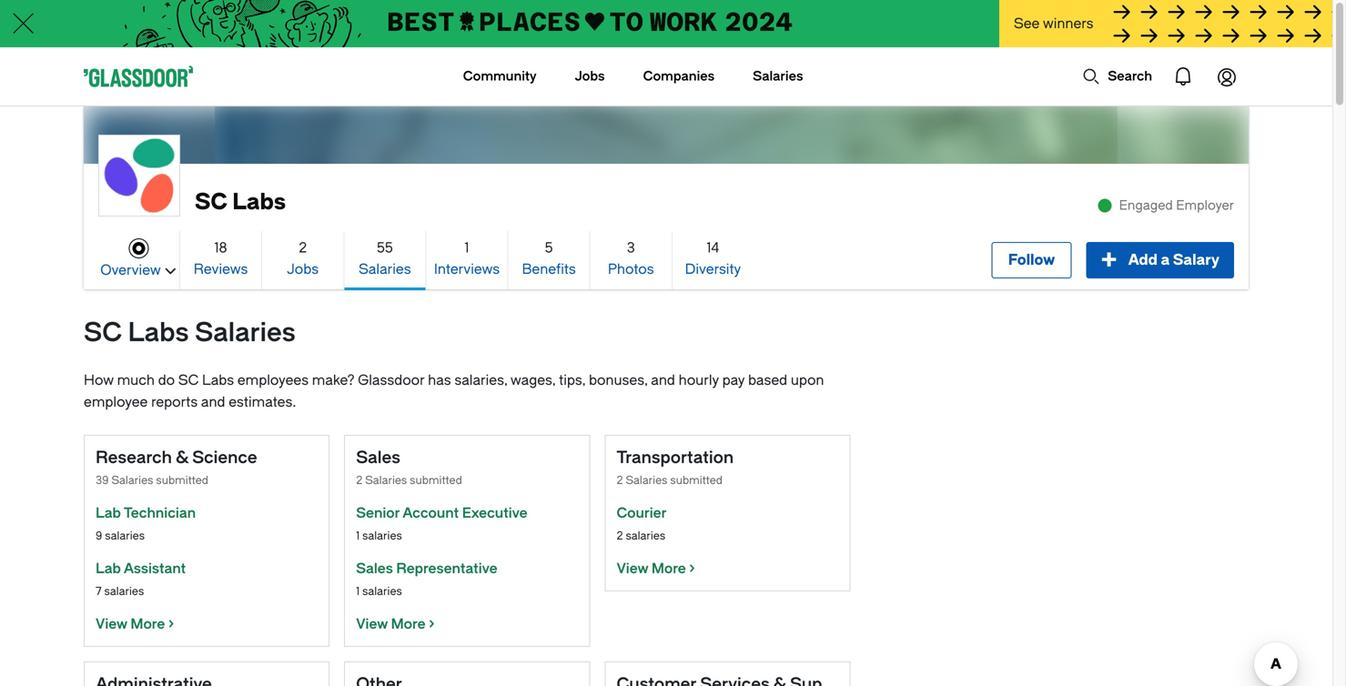 Task type: vqa. For each thing, say whether or not it's contained in the screenshot.
BLACK OR AFRICAN AMERICAN
no



Task type: describe. For each thing, give the bounding box(es) containing it.
upon
[[791, 372, 824, 389]]

companies link
[[643, 47, 715, 106]]

2 for transportation
[[617, 474, 623, 487]]

salaries,
[[455, 372, 508, 389]]

search button
[[1074, 58, 1162, 95]]

diversity
[[685, 261, 741, 278]]

1 inside sales representative 1 salaries
[[356, 585, 360, 598]]

salaries for representative
[[362, 585, 402, 598]]

reports
[[151, 394, 198, 411]]

9
[[96, 530, 102, 543]]

representative
[[396, 561, 498, 577]]

make?
[[312, 372, 355, 389]]

sales for 2
[[356, 448, 401, 468]]

salary
[[1173, 252, 1220, 269]]

view for research
[[96, 616, 127, 633]]

view for sales
[[356, 616, 388, 633]]

based
[[748, 372, 788, 389]]

engaged employer
[[1120, 198, 1235, 213]]

courier link
[[617, 503, 839, 524]]

more for research
[[131, 616, 165, 633]]

view more > for transportation
[[617, 561, 696, 577]]

bonuses,
[[589, 372, 648, 389]]

sc labs
[[195, 189, 286, 215]]

employer
[[1177, 198, 1235, 213]]

research
[[96, 448, 172, 468]]

18
[[214, 240, 227, 256]]

sc inside how much do sc labs employees make? glassdoor has salaries, wages, tips, bonuses, and hourly pay based upon employee reports and estimates.
[[178, 372, 199, 389]]

benefits
[[522, 261, 576, 278]]

view more > for research
[[96, 616, 174, 633]]

sales representative link
[[356, 558, 579, 580]]

glassdoor
[[358, 372, 425, 389]]

interviews
[[434, 261, 500, 278]]

reviews
[[194, 261, 248, 278]]

sales representative 1 salaries
[[356, 561, 498, 598]]

transportation 2 salaries submitted
[[617, 448, 734, 487]]

salaries inside research & science 39 salaries submitted
[[111, 474, 153, 487]]

5
[[545, 240, 553, 256]]

lottie animation container image inside the search button
[[1083, 67, 1101, 86]]

submitted for sales
[[410, 474, 462, 487]]

lab assistant 7 salaries
[[96, 561, 186, 598]]

1 vertical spatial and
[[201, 394, 225, 411]]

lab assistant link
[[96, 558, 318, 580]]

logo image
[[99, 136, 179, 216]]

pay
[[723, 372, 745, 389]]

5 benefits
[[522, 240, 576, 278]]

engaged
[[1120, 198, 1173, 213]]

55 salaries
[[359, 240, 411, 278]]

senior
[[356, 505, 400, 522]]

18 reviews
[[194, 240, 248, 278]]

lab for lab technician
[[96, 505, 121, 522]]

winners
[[1043, 15, 1094, 32]]

a
[[1161, 252, 1170, 269]]

do
[[158, 372, 175, 389]]

hourly
[[679, 372, 719, 389]]

senior account executive 1 salaries
[[356, 505, 528, 543]]

1 inside senior account executive 1 salaries
[[356, 530, 360, 543]]

labs for sc labs
[[232, 189, 286, 215]]

2 for sales
[[356, 474, 363, 487]]

community link
[[463, 47, 537, 106]]

much
[[117, 372, 155, 389]]

add a salary
[[1129, 252, 1220, 269]]

view for transportation
[[617, 561, 649, 577]]

1 interviews
[[434, 240, 500, 278]]

&
[[176, 448, 188, 468]]

community
[[463, 69, 537, 84]]

see winners
[[1014, 15, 1094, 32]]

senior account executive link
[[356, 503, 579, 524]]

3 photos
[[608, 240, 654, 278]]

lottie animation container image inside the search button
[[1083, 67, 1101, 86]]

0 horizontal spatial jobs
[[287, 261, 319, 278]]



Task type: locate. For each thing, give the bounding box(es) containing it.
> for transportation
[[689, 561, 696, 577]]

2 vertical spatial labs
[[202, 372, 234, 389]]

lab inside lab technician 9 salaries
[[96, 505, 121, 522]]

2 jobs
[[287, 240, 319, 278]]

sales inside sales representative 1 salaries
[[356, 561, 393, 577]]

14 diversity
[[685, 240, 741, 278]]

follow button
[[992, 242, 1072, 279]]

more for transportation
[[652, 561, 686, 577]]

2 down courier
[[617, 530, 623, 543]]

1 vertical spatial lab
[[96, 561, 121, 577]]

and
[[651, 372, 675, 389], [201, 394, 225, 411]]

salaries down 'representative'
[[362, 585, 402, 598]]

1 horizontal spatial more
[[391, 616, 426, 633]]

submitted down &
[[156, 474, 208, 487]]

more for sales
[[391, 616, 426, 633]]

more
[[652, 561, 686, 577], [131, 616, 165, 633], [391, 616, 426, 633]]

jobs left companies
[[575, 69, 605, 84]]

2 up senior
[[356, 474, 363, 487]]

executive
[[462, 505, 528, 522]]

1 horizontal spatial submitted
[[410, 474, 462, 487]]

1 horizontal spatial view more >
[[356, 616, 435, 633]]

> for sales
[[429, 616, 435, 633]]

view more > down lab assistant 7 salaries
[[96, 616, 174, 633]]

submitted inside research & science 39 salaries submitted
[[156, 474, 208, 487]]

more down courier 2 salaries
[[652, 561, 686, 577]]

salaries right 7
[[104, 585, 144, 598]]

salaries inside sales 2 salaries submitted
[[365, 474, 407, 487]]

salaries for assistant
[[104, 585, 144, 598]]

7
[[96, 585, 102, 598]]

0 vertical spatial labs
[[232, 189, 286, 215]]

and left hourly
[[651, 372, 675, 389]]

submitted for transportation
[[670, 474, 723, 487]]

3 submitted from the left
[[670, 474, 723, 487]]

view more > down courier 2 salaries
[[617, 561, 696, 577]]

2 horizontal spatial view
[[617, 561, 649, 577]]

0 vertical spatial sales
[[356, 448, 401, 468]]

submitted inside transportation 2 salaries submitted
[[670, 474, 723, 487]]

see
[[1014, 15, 1040, 32]]

0 horizontal spatial view
[[96, 616, 127, 633]]

labs up 'do'
[[128, 318, 189, 348]]

salaries
[[105, 530, 145, 543], [362, 530, 402, 543], [626, 530, 666, 543], [104, 585, 144, 598], [362, 585, 402, 598]]

14
[[707, 240, 720, 256]]

1 horizontal spatial and
[[651, 372, 675, 389]]

2 submitted from the left
[[410, 474, 462, 487]]

2 horizontal spatial view more >
[[617, 561, 696, 577]]

employees
[[237, 372, 309, 389]]

2 vertical spatial 1
[[356, 585, 360, 598]]

salaries inside courier 2 salaries
[[626, 530, 666, 543]]

2 up courier
[[617, 474, 623, 487]]

jobs
[[575, 69, 605, 84], [287, 261, 319, 278]]

2 inside courier 2 salaries
[[617, 530, 623, 543]]

lab up "9"
[[96, 505, 121, 522]]

0 vertical spatial lab
[[96, 505, 121, 522]]

tips,
[[559, 372, 586, 389]]

search
[[1108, 69, 1153, 84]]

labs up the "estimates."
[[202, 372, 234, 389]]

lab technician link
[[96, 503, 318, 524]]

1 horizontal spatial >
[[429, 616, 435, 633]]

1 submitted from the left
[[156, 474, 208, 487]]

2 sales from the top
[[356, 561, 393, 577]]

1 vertical spatial jobs
[[287, 261, 319, 278]]

how
[[84, 372, 114, 389]]

salaries inside transportation 2 salaries submitted
[[626, 474, 668, 487]]

sc for sc labs
[[195, 189, 228, 215]]

salaries down courier
[[626, 530, 666, 543]]

lab
[[96, 505, 121, 522], [96, 561, 121, 577]]

lab inside lab assistant 7 salaries
[[96, 561, 121, 577]]

view down 7
[[96, 616, 127, 633]]

account
[[403, 505, 459, 522]]

> for research
[[168, 616, 174, 633]]

sales
[[356, 448, 401, 468], [356, 561, 393, 577]]

1 inside '1 interviews'
[[465, 240, 469, 256]]

0 horizontal spatial more
[[131, 616, 165, 633]]

sales for representative
[[356, 561, 393, 577]]

submitted up account
[[410, 474, 462, 487]]

2 inside transportation 2 salaries submitted
[[617, 474, 623, 487]]

salaries inside lab technician 9 salaries
[[105, 530, 145, 543]]

add a salary link
[[1087, 242, 1235, 279]]

more down sales representative 1 salaries at the left bottom of the page
[[391, 616, 426, 633]]

1 vertical spatial 1
[[356, 530, 360, 543]]

2 left 55 at the left
[[299, 240, 307, 256]]

see winners link
[[1000, 0, 1333, 49]]

wages,
[[511, 372, 556, 389]]

1 horizontal spatial view
[[356, 616, 388, 633]]

1 vertical spatial sales
[[356, 561, 393, 577]]

2 horizontal spatial >
[[689, 561, 696, 577]]

39
[[96, 474, 109, 487]]

0 vertical spatial 1
[[465, 240, 469, 256]]

0 vertical spatial sc
[[195, 189, 228, 215]]

1 vertical spatial labs
[[128, 318, 189, 348]]

0 horizontal spatial submitted
[[156, 474, 208, 487]]

lab technician 9 salaries
[[96, 505, 196, 543]]

labs up 18 reviews
[[232, 189, 286, 215]]

view down courier 2 salaries
[[617, 561, 649, 577]]

lottie animation container image
[[1162, 55, 1205, 98], [1162, 55, 1205, 98], [1205, 55, 1249, 98], [1205, 55, 1249, 98], [1083, 67, 1101, 86]]

salaries
[[753, 69, 803, 84], [359, 261, 411, 278], [195, 318, 296, 348], [111, 474, 153, 487], [365, 474, 407, 487], [626, 474, 668, 487]]

assistant
[[124, 561, 186, 577]]

labs inside how much do sc labs employees make? glassdoor has salaries, wages, tips, bonuses, and hourly pay based upon employee reports and estimates.
[[202, 372, 234, 389]]

courier 2 salaries
[[617, 505, 667, 543]]

lab up 7
[[96, 561, 121, 577]]

courier
[[617, 505, 667, 522]]

> down sales representative 1 salaries at the left bottom of the page
[[429, 616, 435, 633]]

2 inside 2 jobs
[[299, 240, 307, 256]]

sales inside sales 2 salaries submitted
[[356, 448, 401, 468]]

2 for courier
[[617, 530, 623, 543]]

technician
[[124, 505, 196, 522]]

55
[[377, 240, 393, 256]]

>
[[689, 561, 696, 577], [168, 616, 174, 633], [429, 616, 435, 633]]

and right reports
[[201, 394, 225, 411]]

1
[[465, 240, 469, 256], [356, 530, 360, 543], [356, 585, 360, 598]]

sales 2 salaries submitted
[[356, 448, 462, 487]]

more down lab assistant 7 salaries
[[131, 616, 165, 633]]

submitted inside sales 2 salaries submitted
[[410, 474, 462, 487]]

sc for sc labs salaries
[[84, 318, 122, 348]]

add
[[1129, 252, 1158, 269]]

1 horizontal spatial jobs
[[575, 69, 605, 84]]

employee
[[84, 394, 148, 411]]

view
[[617, 561, 649, 577], [96, 616, 127, 633], [356, 616, 388, 633]]

estimates.
[[229, 394, 296, 411]]

how much do sc labs employees make? glassdoor has salaries, wages, tips, bonuses, and hourly pay based upon employee reports and estimates.
[[84, 372, 824, 411]]

sc right 'do'
[[178, 372, 199, 389]]

salaries right "9"
[[105, 530, 145, 543]]

salaries link
[[753, 47, 803, 106]]

salaries inside sales representative 1 salaries
[[362, 585, 402, 598]]

labs
[[232, 189, 286, 215], [128, 318, 189, 348], [202, 372, 234, 389]]

sales down senior
[[356, 561, 393, 577]]

2 vertical spatial sc
[[178, 372, 199, 389]]

submitted down transportation
[[670, 474, 723, 487]]

salaries inside senior account executive 1 salaries
[[362, 530, 402, 543]]

1 sales from the top
[[356, 448, 401, 468]]

has
[[428, 372, 451, 389]]

jobs link
[[575, 47, 605, 106]]

lottie animation container image
[[390, 47, 464, 104], [390, 47, 464, 104], [1083, 67, 1101, 86]]

0 vertical spatial and
[[651, 372, 675, 389]]

2
[[299, 240, 307, 256], [356, 474, 363, 487], [617, 474, 623, 487], [617, 530, 623, 543]]

1 vertical spatial sc
[[84, 318, 122, 348]]

jobs right reviews
[[287, 261, 319, 278]]

salaries down senior
[[362, 530, 402, 543]]

overview
[[100, 262, 161, 279]]

research & science 39 salaries submitted
[[96, 448, 257, 487]]

sales up senior
[[356, 448, 401, 468]]

lab for lab assistant
[[96, 561, 121, 577]]

view more > for sales
[[356, 616, 435, 633]]

> down the courier link
[[689, 561, 696, 577]]

labs for sc labs salaries
[[128, 318, 189, 348]]

science
[[192, 448, 257, 468]]

salaries inside lab assistant 7 salaries
[[104, 585, 144, 598]]

companies
[[643, 69, 715, 84]]

view down sales representative 1 salaries at the left bottom of the page
[[356, 616, 388, 633]]

view more > down sales representative 1 salaries at the left bottom of the page
[[356, 616, 435, 633]]

transportation
[[617, 448, 734, 468]]

1 lab from the top
[[96, 505, 121, 522]]

2 horizontal spatial submitted
[[670, 474, 723, 487]]

2 horizontal spatial more
[[652, 561, 686, 577]]

follow
[[1009, 252, 1055, 269]]

sc
[[195, 189, 228, 215], [84, 318, 122, 348], [178, 372, 199, 389]]

2 inside sales 2 salaries submitted
[[356, 474, 363, 487]]

3
[[627, 240, 635, 256]]

cover image for sc labs image
[[215, 107, 1118, 208]]

> down lab assistant 7 salaries
[[168, 616, 174, 633]]

sc labs salaries
[[84, 318, 296, 348]]

0 vertical spatial jobs
[[575, 69, 605, 84]]

salaries for technician
[[105, 530, 145, 543]]

0 horizontal spatial view more >
[[96, 616, 174, 633]]

2 lab from the top
[[96, 561, 121, 577]]

0 horizontal spatial and
[[201, 394, 225, 411]]

photos
[[608, 261, 654, 278]]

0 horizontal spatial >
[[168, 616, 174, 633]]

submitted
[[156, 474, 208, 487], [410, 474, 462, 487], [670, 474, 723, 487]]

sc up how
[[84, 318, 122, 348]]

sc up '18' on the top
[[195, 189, 228, 215]]



